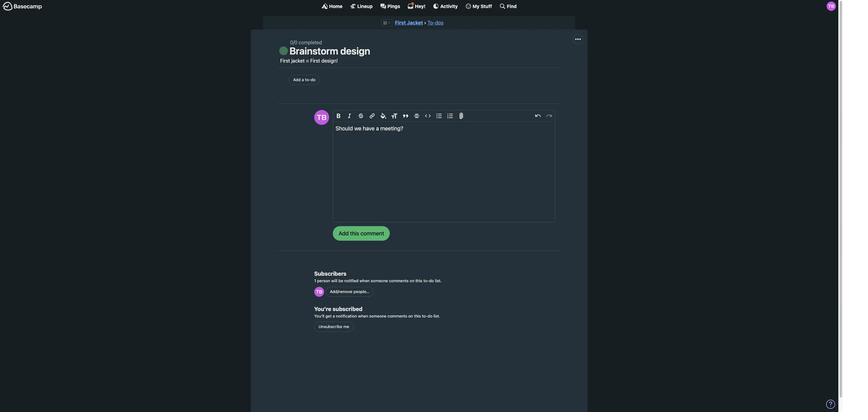 Task type: locate. For each thing, give the bounding box(es) containing it.
1 vertical spatial list.
[[434, 313, 440, 318]]

2 vertical spatial do
[[428, 313, 433, 318]]

0 vertical spatial do
[[311, 77, 316, 82]]

brainstorm
[[290, 45, 338, 57]]

someone
[[371, 278, 388, 283], [370, 313, 387, 318]]

when
[[360, 278, 370, 283], [358, 313, 368, 318]]

comments for subscribers
[[389, 278, 409, 283]]

0 horizontal spatial tyler black image
[[314, 287, 324, 297]]

pings button
[[380, 3, 400, 9]]

do inside the you're subscribed you'll get a notification when someone comments on this to-do list.
[[428, 313, 433, 318]]

someone inside the you're subscribed you'll get a notification when someone comments on this to-do list.
[[370, 313, 387, 318]]

this inside the you're subscribed you'll get a notification when someone comments on this to-do list.
[[414, 313, 421, 318]]

when for you're
[[358, 313, 368, 318]]

someone for you're
[[370, 313, 387, 318]]

comments
[[389, 278, 409, 283], [388, 313, 407, 318]]

=
[[306, 58, 309, 63]]

completed
[[299, 40, 322, 45]]

someone for subscribers
[[371, 278, 388, 283]]

to- inside the you're subscribed you'll get a notification when someone comments on this to-do list.
[[422, 313, 428, 318]]

first for first jacket = first design!
[[280, 58, 290, 63]]

on inside the you're subscribed you'll get a notification when someone comments on this to-do list.
[[409, 313, 413, 318]]

list. inside the subscribers 1 person will be notified when someone comments on this to-do list.
[[435, 278, 442, 283]]

2 horizontal spatial a
[[376, 125, 379, 132]]

to- for 1
[[424, 278, 429, 283]]

to-
[[305, 77, 311, 82], [424, 278, 429, 283], [422, 313, 428, 318]]

my stuff button
[[465, 3, 492, 9]]

you're subscribed you'll get a notification when someone comments on this to-do list.
[[314, 306, 440, 318]]

me
[[344, 324, 349, 329]]

1 vertical spatial when
[[358, 313, 368, 318]]

someone inside the subscribers 1 person will be notified when someone comments on this to-do list.
[[371, 278, 388, 283]]

on
[[410, 278, 415, 283], [409, 313, 413, 318]]

2 vertical spatial to-
[[422, 313, 428, 318]]

on for you're
[[409, 313, 413, 318]]

a
[[302, 77, 304, 82], [376, 125, 379, 132], [333, 313, 335, 318]]

a right add
[[302, 77, 304, 82]]

0 vertical spatial to-
[[305, 77, 311, 82]]

None submit
[[333, 226, 390, 241]]

someone down people…
[[370, 313, 387, 318]]

to-dos link
[[428, 20, 444, 25]]

comments inside the subscribers 1 person will be notified when someone comments on this to-do list.
[[389, 278, 409, 283]]

1 vertical spatial on
[[409, 313, 413, 318]]

do
[[311, 77, 316, 82], [429, 278, 434, 283], [428, 313, 433, 318]]

main element
[[0, 0, 839, 12]]

1 vertical spatial this
[[414, 313, 421, 318]]

1 horizontal spatial a
[[333, 313, 335, 318]]

list.
[[435, 278, 442, 283], [434, 313, 440, 318]]

should we have a meeting?
[[336, 125, 403, 132]]

on inside the subscribers 1 person will be notified when someone comments on this to-do list.
[[410, 278, 415, 283]]

comments inside the you're subscribed you'll get a notification when someone comments on this to-do list.
[[388, 313, 407, 318]]

tyler black image
[[827, 2, 836, 11], [314, 287, 324, 297]]

add/remove
[[330, 289, 353, 294]]

jacket
[[291, 58, 305, 63]]

1 horizontal spatial tyler black image
[[827, 2, 836, 11]]

my
[[473, 3, 480, 9]]

when inside the you're subscribed you'll get a notification when someone comments on this to-do list.
[[358, 313, 368, 318]]

person
[[317, 278, 330, 283]]

home link
[[322, 3, 343, 9]]

when right the notification
[[358, 313, 368, 318]]

design!
[[321, 58, 338, 63]]

list. for subscribers
[[435, 278, 442, 283]]

hey!
[[415, 3, 426, 9]]

1 vertical spatial someone
[[370, 313, 387, 318]]

0 horizontal spatial a
[[302, 77, 304, 82]]

activity
[[441, 3, 458, 9]]

0/0 completed
[[290, 40, 322, 45]]

a inside button
[[302, 77, 304, 82]]

2 horizontal spatial first
[[395, 20, 406, 25]]

to- inside the subscribers 1 person will be notified when someone comments on this to-do list.
[[424, 278, 429, 283]]

this
[[416, 278, 423, 283], [414, 313, 421, 318]]

add a to-do
[[293, 77, 316, 82]]

do inside the subscribers 1 person will be notified when someone comments on this to-do list.
[[429, 278, 434, 283]]

when inside the subscribers 1 person will be notified when someone comments on this to-do list.
[[360, 278, 370, 283]]

jacket
[[407, 20, 423, 25]]

design
[[340, 45, 370, 57]]

a right get
[[333, 313, 335, 318]]

1 vertical spatial to-
[[424, 278, 429, 283]]

subscribers
[[314, 270, 347, 277]]

meeting?
[[381, 125, 403, 132]]

someone right notified
[[371, 278, 388, 283]]

1 vertical spatial a
[[376, 125, 379, 132]]

0 horizontal spatial first
[[280, 58, 290, 63]]

›
[[424, 20, 427, 25]]

when up people…
[[360, 278, 370, 283]]

Type your comment here… text field
[[333, 122, 555, 222]]

a inside should we have a meeting? text field
[[376, 125, 379, 132]]

1 vertical spatial comments
[[388, 313, 407, 318]]

dos
[[435, 20, 444, 25]]

unsubscribe me button
[[314, 322, 354, 332]]

0 vertical spatial list.
[[435, 278, 442, 283]]

0 vertical spatial someone
[[371, 278, 388, 283]]

first
[[395, 20, 406, 25], [280, 58, 290, 63], [310, 58, 320, 63]]

a right "have"
[[376, 125, 379, 132]]

0 vertical spatial comments
[[389, 278, 409, 283]]

this inside the subscribers 1 person will be notified when someone comments on this to-do list.
[[416, 278, 423, 283]]

0 vertical spatial this
[[416, 278, 423, 283]]

brainstorm design link
[[290, 45, 370, 57]]

0 vertical spatial a
[[302, 77, 304, 82]]

tyler black image
[[314, 110, 329, 125]]

0 vertical spatial when
[[360, 278, 370, 283]]

do for 1
[[429, 278, 434, 283]]

hey! button
[[408, 2, 426, 9]]

2 vertical spatial a
[[333, 313, 335, 318]]

0 vertical spatial tyler black image
[[827, 2, 836, 11]]

tyler black image inside main element
[[827, 2, 836, 11]]

1 vertical spatial do
[[429, 278, 434, 283]]

this for you're
[[414, 313, 421, 318]]

0 vertical spatial on
[[410, 278, 415, 283]]

first jacket link
[[395, 20, 423, 25]]

list. inside the you're subscribed you'll get a notification when someone comments on this to-do list.
[[434, 313, 440, 318]]

on for subscribers
[[410, 278, 415, 283]]

add a to-do button
[[289, 75, 320, 85]]



Task type: vqa. For each thing, say whether or not it's contained in the screenshot.
Post this message button on the left bottom
no



Task type: describe. For each thing, give the bounding box(es) containing it.
get
[[326, 313, 332, 318]]

unsubscribe
[[319, 324, 342, 329]]

to-
[[428, 20, 435, 25]]

stuff
[[481, 3, 492, 9]]

notified
[[344, 278, 359, 283]]

activity link
[[433, 3, 458, 9]]

my stuff
[[473, 3, 492, 9]]

lineup
[[358, 3, 373, 9]]

1 horizontal spatial first
[[310, 58, 320, 63]]

comments for you're
[[388, 313, 407, 318]]

home
[[329, 3, 343, 9]]

find
[[507, 3, 517, 9]]

0/0
[[290, 40, 298, 45]]

be
[[339, 278, 343, 283]]

add
[[293, 77, 301, 82]]

pings
[[388, 3, 400, 9]]

do for subscribed
[[428, 313, 433, 318]]

switch accounts image
[[2, 2, 42, 11]]

to- inside button
[[305, 77, 311, 82]]

to- for subscribed
[[422, 313, 428, 318]]

should
[[336, 125, 353, 132]]

0/0 completed link
[[290, 40, 322, 45]]

we
[[354, 125, 362, 132]]

› to-dos
[[424, 20, 444, 25]]

do inside button
[[311, 77, 316, 82]]

add/remove people… link
[[326, 287, 374, 297]]

brainstorm design
[[290, 45, 370, 57]]

notification
[[336, 313, 357, 318]]

subscribers 1 person will be notified when someone comments on this to-do list.
[[314, 270, 442, 283]]

lineup link
[[350, 3, 373, 9]]

you're
[[314, 306, 332, 312]]

unsubscribe me
[[319, 324, 349, 329]]

a inside the you're subscribed you'll get a notification when someone comments on this to-do list.
[[333, 313, 335, 318]]

add/remove people…
[[330, 289, 370, 294]]

when for subscribers
[[360, 278, 370, 283]]

first jacket = first design!
[[280, 58, 338, 63]]

first for first jacket
[[395, 20, 406, 25]]

have
[[363, 125, 375, 132]]

first jacket
[[395, 20, 423, 25]]

find button
[[500, 3, 517, 9]]

will
[[331, 278, 337, 283]]

subscribed
[[333, 306, 363, 312]]

this for subscribers
[[416, 278, 423, 283]]

1
[[314, 278, 316, 283]]

people…
[[354, 289, 370, 294]]

you'll
[[314, 313, 325, 318]]

1 vertical spatial tyler black image
[[314, 287, 324, 297]]

list. for you're
[[434, 313, 440, 318]]



